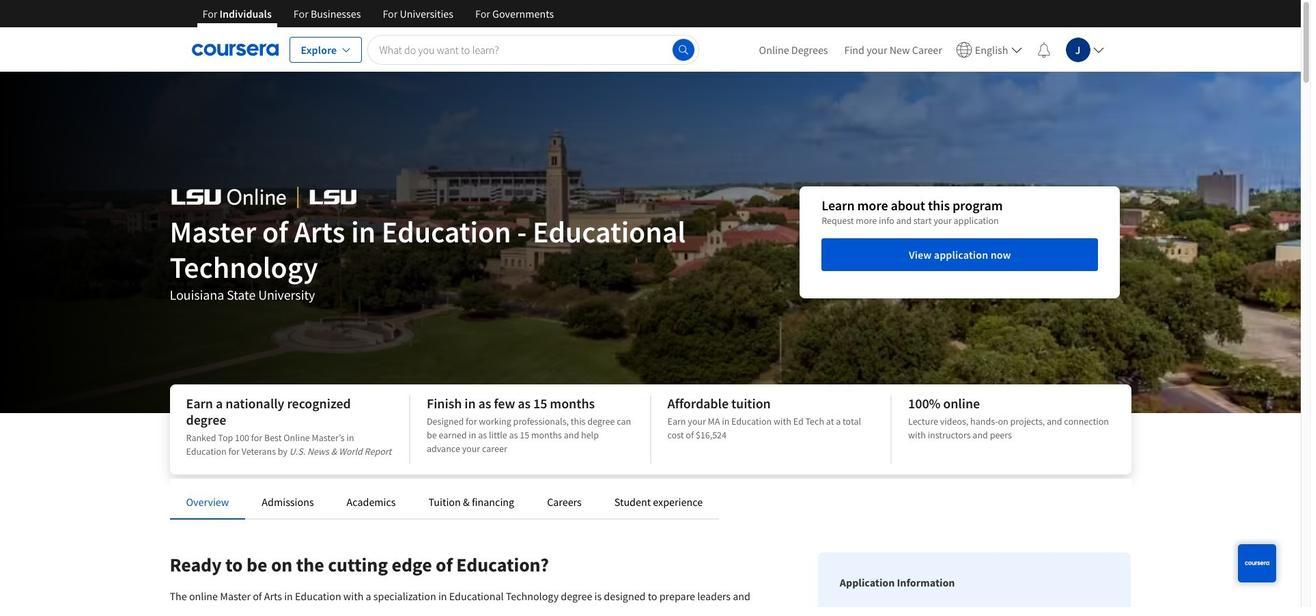 Task type: locate. For each thing, give the bounding box(es) containing it.
coursera image
[[192, 39, 278, 60]]

What do you want to learn? text field
[[368, 34, 699, 65]]

banner navigation
[[192, 0, 565, 38]]

None search field
[[368, 34, 699, 65]]

menu
[[751, 27, 1109, 72]]



Task type: describe. For each thing, give the bounding box(es) containing it.
louisiana state university logo image
[[170, 180, 357, 214]]



Task type: vqa. For each thing, say whether or not it's contained in the screenshot.
right Skills
no



